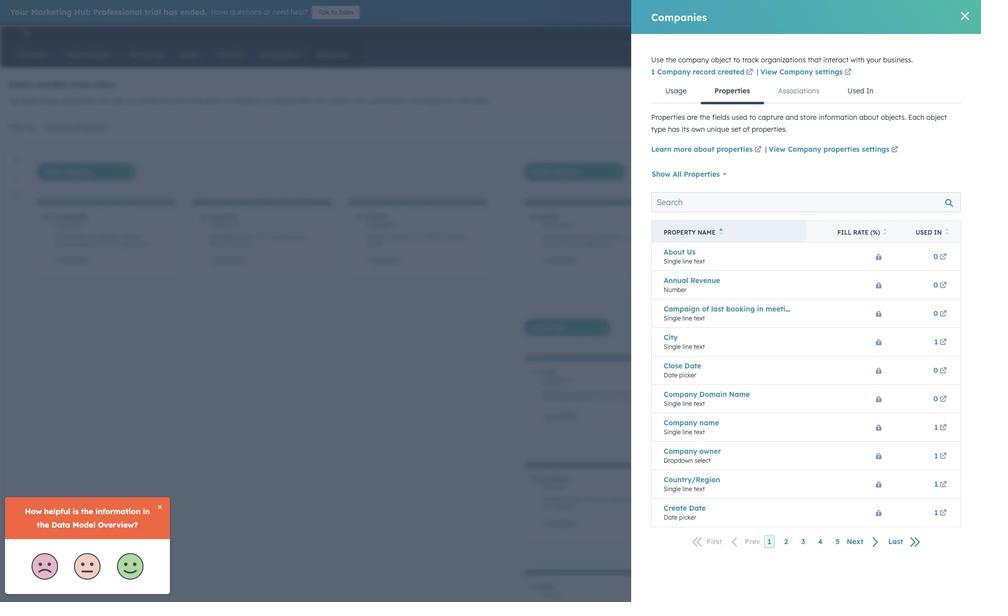 Task type: vqa. For each thing, say whether or not it's contained in the screenshot.


Task type: locate. For each thing, give the bounding box(es) containing it.
|
[[755, 67, 761, 76], [763, 145, 769, 154]]

link opens in a new window image
[[746, 67, 753, 79], [755, 144, 762, 156], [891, 144, 898, 156], [940, 254, 947, 261], [940, 282, 947, 290], [940, 282, 947, 290], [940, 311, 947, 318], [940, 311, 947, 318], [940, 368, 947, 375], [940, 396, 947, 404], [940, 396, 947, 404], [940, 425, 947, 432], [940, 425, 947, 432], [940, 453, 947, 461], [940, 482, 947, 489], [940, 510, 947, 518]]

to inside button
[[331, 8, 337, 16]]

1 link
[[934, 338, 949, 347], [934, 423, 949, 432], [934, 452, 949, 461], [934, 480, 949, 489], [934, 509, 949, 518]]

view details button for notes
[[697, 519, 734, 530]]

any down 'postal mail 0 records'
[[872, 497, 880, 503]]

log inside capture emails that are sent directly to your customers and log them to a record's timeline.
[[731, 397, 738, 403]]

0 horizontal spatial settings
[[815, 67, 843, 76]]

line inside campaign of last booking in meetings tool single line text
[[683, 315, 692, 322]]

companies up the company at the right top
[[651, 11, 707, 23]]

a left deal
[[697, 241, 700, 247]]

0 horizontal spatial customers.
[[228, 241, 252, 247]]

customers down 'postal mail 0 records'
[[853, 504, 876, 510]]

next button
[[843, 536, 885, 549]]

details down meetings are used to capture interactions with your customers. on the right of the page
[[558, 521, 573, 527]]

properties for properties
[[715, 86, 750, 95]]

0 horizontal spatial called
[[78, 241, 91, 247]]

its
[[682, 125, 690, 134]]

2 for 2
[[784, 538, 788, 547]]

share
[[885, 234, 897, 240]]

picker inside create date date picker
[[679, 514, 696, 522]]

2 press to sort. image from the left
[[945, 228, 949, 235]]

use inside use line items to track products associated to a deal or quote.
[[697, 234, 705, 240]]

a inside capture messages sent through linkedin and log them to a record's timeline.
[[880, 397, 882, 403]]

0 horizontal spatial linkedin
[[853, 369, 881, 376]]

0 link for text
[[934, 252, 949, 261]]

properties down the properties are the fields used to capture and store information about objects. each object type has its own unique set of properties.
[[824, 145, 860, 154]]

professional
[[93, 7, 142, 17]]

5 text from the top
[[694, 429, 705, 436]]

2 work from the left
[[244, 234, 255, 240]]

information inside the properties are the fields used to capture and store information about objects. each object type has its own unique set of properties.
[[819, 113, 857, 122]]

0 vertical spatial through
[[906, 390, 923, 396]]

0 horizontal spatial commonly
[[53, 241, 76, 247]]

3 for 3 records
[[209, 222, 212, 228]]

view details button down quote. in the right of the page
[[697, 256, 734, 266]]

1 horizontal spatial about
[[724, 504, 737, 510]]

1 vertical spatial linkedin
[[925, 390, 944, 396]]

view details button down the down on the right bottom of the page
[[697, 519, 734, 530]]

text inside company name single line text
[[694, 429, 705, 436]]

1 horizontal spatial has
[[668, 125, 680, 134]]

capture for any
[[853, 497, 871, 503]]

are inside the properties are the fields used to capture and store information about objects. each object type has its own unique set of properties.
[[687, 113, 698, 122]]

track inside companies dialog
[[742, 55, 759, 64]]

to down "between"
[[593, 397, 598, 403]]

use for use notes to add any extra information you wrote down about a customer.
[[697, 497, 705, 503]]

calling icon image
[[828, 29, 837, 38]]

use for use line items to track products associated to a deal or quote.
[[697, 234, 705, 240]]

settings down objects.
[[862, 145, 890, 154]]

1 horizontal spatial press to sort. image
[[945, 228, 949, 235]]

company inside 'link'
[[780, 67, 813, 76]]

2 inside button
[[784, 538, 788, 547]]

0 horizontal spatial used
[[848, 86, 865, 95]]

view details button for contacts
[[209, 256, 247, 266]]

1 work from the left
[[97, 234, 108, 240]]

to left add
[[720, 497, 725, 503]]

by:
[[27, 123, 36, 132]]

picker down create date link
[[679, 514, 696, 522]]

the up own
[[700, 113, 710, 122]]

capture messages sent through linkedin and log them to a record's timeline.
[[853, 390, 954, 403]]

a down messages
[[880, 397, 882, 403]]

line up deal
[[707, 234, 714, 240]]

with right "interactions"
[[634, 497, 643, 503]]

2 text from the top
[[694, 315, 705, 322]]

0 vertical spatial that
[[808, 55, 821, 64]]

view details button for meetings
[[541, 519, 578, 530]]

1 link for create date
[[934, 509, 949, 518]]

single down campaign
[[664, 315, 681, 322]]

text down us
[[694, 258, 705, 265]]

with inside use quotes to share information and pricing with contacts.
[[853, 241, 862, 247]]

data.
[[472, 97, 490, 106]]

them right domain
[[739, 397, 750, 403]]

0 vertical spatial with
[[851, 55, 865, 64]]

properties up type
[[651, 113, 685, 122]]

it
[[263, 97, 268, 106]]

capture inside capture phone calls between you and your customer and log them to a record's timeline.
[[541, 390, 559, 396]]

4 0 link from the top
[[934, 366, 949, 375]]

1 vertical spatial created
[[389, 234, 406, 240]]

capture left emails
[[697, 390, 715, 396]]

them
[[739, 397, 750, 403], [861, 397, 872, 403], [581, 397, 592, 403]]

a inside capture phone calls between you and your customer and log them to a record's timeline.
[[599, 397, 602, 403]]

capture inside capture emails that are sent directly to your customers and log them to a record's timeline.
[[697, 390, 715, 396]]

0 horizontal spatial with,
[[109, 234, 120, 240]]

in inside campaign of last booking in meetings tool single line text
[[757, 305, 764, 314]]

4 1 link from the top
[[934, 480, 949, 489]]

your
[[10, 7, 28, 17]]

1 horizontal spatial 1 record
[[853, 222, 874, 228]]

view down wrote
[[702, 521, 713, 527]]

1 horizontal spatial object
[[927, 113, 947, 122]]

single down city link
[[664, 343, 681, 351]]

to up properties link
[[733, 55, 740, 64]]

link opens in a new window image inside view company settings 'link'
[[845, 69, 852, 76]]

companies
[[651, 11, 707, 23], [53, 213, 88, 220]]

2 records link
[[365, 222, 389, 228]]

text down company domain name link
[[694, 400, 705, 408]]

with inside meetings are used to capture interactions with your customers.
[[634, 497, 643, 503]]

| down use the company object to track organizations that interact with your business.
[[755, 67, 761, 76]]

6 text from the top
[[694, 486, 705, 493]]

0 records down line items
[[697, 222, 719, 228]]

timeline.
[[780, 397, 799, 403], [902, 397, 921, 403], [622, 397, 641, 403]]

0 vertical spatial model
[[36, 78, 67, 90]]

close image
[[957, 8, 965, 16], [961, 12, 969, 20]]

press to sort. image
[[883, 228, 887, 235], [945, 228, 949, 235]]

details for meetings
[[558, 521, 573, 527]]

1 horizontal spatial any
[[872, 497, 880, 503]]

down
[[711, 504, 723, 510]]

3 single from the top
[[664, 343, 681, 351]]

0 horizontal spatial 1 record
[[53, 222, 74, 228]]

created inside the issues created from a customer's request for help.
[[389, 234, 406, 240]]

with, inside the businesses you work with, which are commonly called accounts or organizations.
[[109, 234, 120, 240]]

you
[[126, 97, 138, 106], [314, 97, 327, 106], [88, 234, 96, 240], [235, 234, 243, 240], [606, 390, 614, 396], [785, 497, 793, 503]]

1 horizontal spatial customers
[[853, 504, 876, 510]]

capture up properties. at the top of page
[[758, 113, 784, 122]]

1 horizontal spatial sent
[[895, 390, 905, 396]]

1 horizontal spatial customers.
[[552, 504, 576, 510]]

use inside use quotes to share information and pricing with contacts.
[[853, 234, 861, 240]]

to right communications
[[930, 497, 934, 503]]

5 button
[[832, 536, 843, 549]]

of right set
[[743, 125, 750, 134]]

used in inside used in link
[[848, 86, 874, 95]]

to inside capture phone calls between you and your customer and log them to a record's timeline.
[[593, 397, 598, 403]]

a
[[419, 234, 422, 240], [599, 234, 602, 240], [697, 241, 700, 247], [758, 397, 760, 403], [880, 397, 882, 403], [599, 397, 602, 403], [738, 504, 741, 510]]

customers inside capture any communications sent to customers through postal mail.
[[853, 504, 876, 510]]

1 link for company owner
[[934, 452, 949, 461]]

a left customer.
[[738, 504, 741, 510]]

campaign
[[664, 305, 700, 314]]

your marketing hub professional trial has ended. have questions or need help?
[[10, 7, 308, 17]]

1 vertical spatial |
[[763, 145, 769, 154]]

1 horizontal spatial properties
[[824, 145, 860, 154]]

1 vertical spatial capture
[[588, 497, 605, 503]]

sent
[[750, 390, 760, 396], [895, 390, 905, 396], [919, 497, 929, 503]]

the
[[666, 55, 676, 64], [98, 97, 109, 106], [700, 113, 710, 122]]

0 vertical spatial in
[[866, 86, 874, 95]]

marketplaces image
[[849, 29, 858, 38]]

you inside capture phone calls between you and your customer and log them to a record's timeline.
[[606, 390, 614, 396]]

log right domain
[[731, 397, 738, 403]]

0 horizontal spatial used in
[[848, 86, 874, 95]]

with, inside the people you work with, commonly called leads or customers.
[[256, 234, 267, 240]]

through inside capture any communications sent to customers through postal mail.
[[877, 504, 894, 510]]

line inside about us single line text
[[683, 258, 692, 265]]

to inside capture any communications sent to customers through postal mail.
[[930, 497, 934, 503]]

0 records down the calls
[[541, 378, 565, 384]]

and inside the properties are the fields used to capture and store information about objects. each object type has its own unique set of properties.
[[786, 113, 798, 122]]

city link
[[664, 333, 678, 342]]

0 horizontal spatial record
[[58, 222, 74, 228]]

with
[[851, 55, 865, 64], [853, 241, 862, 247], [634, 497, 643, 503]]

0 vertical spatial 4
[[541, 222, 544, 228]]

line down company name link
[[683, 429, 692, 436]]

in down search hubspot search field
[[866, 86, 874, 95]]

about for down
[[724, 504, 737, 510]]

1 record link for companies
[[53, 222, 74, 228]]

0 vertical spatial capture
[[758, 113, 784, 122]]

with, up "accounts"
[[109, 234, 120, 240]]

and inside use quotes to share information and pricing with contacts.
[[925, 234, 934, 240]]

6 single from the top
[[664, 486, 681, 493]]

view details button down revenue
[[541, 256, 578, 266]]

properties are the fields used to capture and store information about objects. each object type has its own unique set of properties.
[[651, 113, 947, 134]]

1 horizontal spatial of
[[743, 125, 750, 134]]

company domain name link
[[664, 390, 750, 399]]

linkedin inside 'linkedin messages 0 records'
[[853, 369, 881, 376]]

help image
[[870, 29, 879, 38]]

company name link
[[664, 419, 719, 428]]

1 vertical spatial companies
[[53, 213, 88, 220]]

meetings for meetings
[[541, 476, 569, 484]]

2 1 record from the left
[[853, 222, 874, 228]]

line inside company name single line text
[[683, 429, 692, 436]]

2 vertical spatial with
[[634, 497, 643, 503]]

2 horizontal spatial them
[[861, 397, 872, 403]]

0 horizontal spatial information
[[758, 497, 784, 503]]

2 1 link from the top
[[934, 423, 949, 432]]

about down own
[[694, 145, 715, 154]]

0 records for sms
[[541, 592, 563, 599]]

0 inside 'linkedin messages 0 records'
[[853, 378, 856, 384]]

line down country/region
[[683, 486, 692, 493]]

1 horizontal spatial 3
[[801, 538, 805, 547]]

view details down leads on the top
[[215, 258, 242, 264]]

0 horizontal spatial capture
[[588, 497, 605, 503]]

1 1 link from the top
[[934, 338, 949, 347]]

2 1 record link from the left
[[853, 222, 874, 228]]

company
[[678, 55, 709, 64]]

1 text from the top
[[694, 258, 705, 265]]

5 single from the top
[[664, 429, 681, 436]]

is
[[640, 234, 644, 240]]

1 0 link from the top
[[934, 252, 949, 261]]

view details for calls
[[546, 414, 573, 420]]

0 horizontal spatial has
[[164, 7, 178, 17]]

commonly inside the people you work with, commonly called leads or customers.
[[268, 234, 291, 240]]

0 records for line items
[[697, 222, 719, 228]]

view details button down businesses
[[53, 256, 91, 266]]

import,
[[328, 97, 352, 106]]

dropdown
[[664, 457, 693, 465]]

which left the is
[[626, 234, 639, 240]]

2 horizontal spatial timeline.
[[902, 397, 921, 403]]

tab list containing usage
[[651, 79, 961, 104]]

2 vertical spatial properties
[[684, 170, 720, 179]]

5 1 link from the top
[[934, 509, 949, 518]]

issues
[[375, 234, 388, 240]]

the
[[8, 97, 20, 106], [53, 234, 61, 240], [209, 234, 217, 240], [365, 234, 373, 240], [541, 234, 549, 240]]

link opens in a new window image
[[845, 67, 852, 79], [746, 69, 753, 76], [845, 69, 852, 76], [755, 146, 762, 154], [891, 146, 898, 154], [940, 254, 947, 261], [940, 339, 947, 347], [940, 339, 947, 347], [940, 368, 947, 375], [940, 453, 947, 461], [940, 482, 947, 489], [940, 510, 947, 518]]

1 record link for quotes
[[853, 222, 874, 228]]

0 vertical spatial settings
[[815, 67, 843, 76]]

in inside tab list
[[866, 86, 874, 95]]

record's down messages
[[884, 397, 901, 403]]

customers.
[[228, 241, 252, 247], [552, 504, 576, 510]]

usage link
[[651, 79, 701, 103]]

4 right 3 button
[[818, 538, 823, 547]]

a up opportunity.
[[599, 234, 602, 240]]

to inside use quotes to share information and pricing with contacts.
[[879, 234, 884, 240]]

1 vertical spatial information
[[898, 234, 924, 240]]

meetings inside meetings are used to capture interactions with your customers.
[[541, 497, 561, 503]]

data
[[8, 78, 33, 90]]

which
[[121, 234, 133, 240], [626, 234, 639, 240]]

record's down directly on the bottom right of page
[[762, 397, 779, 403]]

1 any from the left
[[736, 497, 744, 503]]

record down the company at the right top
[[693, 67, 716, 76]]

called inside the businesses you work with, which are commonly called accounts or organizations.
[[78, 241, 91, 247]]

1 vertical spatial that
[[732, 390, 741, 396]]

used in link
[[834, 79, 888, 103]]

4 single from the top
[[664, 400, 681, 408]]

1 record for quotes
[[853, 222, 874, 228]]

0 horizontal spatial them
[[581, 397, 592, 403]]

0 horizontal spatial 3
[[209, 222, 212, 228]]

1 data from the left
[[22, 97, 37, 106]]

1 horizontal spatial linkedin
[[925, 390, 944, 396]]

model right data
[[36, 78, 67, 90]]

view details for companies
[[59, 258, 86, 264]]

0 horizontal spatial through
[[877, 504, 894, 510]]

1 vertical spatial 3
[[801, 538, 805, 547]]

press to sort. element for fill rate (%)
[[883, 228, 887, 237]]

1 horizontal spatial used
[[916, 229, 932, 236]]

view details button
[[53, 256, 91, 266], [209, 256, 247, 266], [365, 256, 403, 266], [541, 256, 578, 266], [697, 256, 734, 266], [853, 256, 890, 266], [541, 412, 578, 422], [697, 412, 734, 422], [541, 519, 578, 530], [697, 519, 734, 530], [853, 519, 890, 530]]

0 horizontal spatial about
[[694, 145, 715, 154]]

your inside capture phone calls between you and your customer and log them to a record's timeline.
[[625, 390, 635, 396]]

4 text from the top
[[694, 400, 705, 408]]

close date link
[[664, 362, 701, 371]]

properties for properties are the fields used to capture and store information about objects. each object type has its own unique set of properties.
[[651, 113, 685, 122]]

1 horizontal spatial which
[[626, 234, 639, 240]]

called
[[292, 234, 305, 240], [78, 241, 91, 247], [565, 241, 578, 247]]

1 link for country/region
[[934, 480, 949, 489]]

records down emails
[[701, 378, 719, 384]]

3 1 link from the top
[[934, 452, 949, 461]]

track
[[742, 55, 759, 64], [735, 234, 746, 240]]

tab list inside companies dialog
[[651, 79, 961, 104]]

used left "interactions"
[[571, 497, 581, 503]]

record's
[[762, 397, 779, 403], [884, 397, 901, 403], [604, 397, 621, 403]]

0 horizontal spatial timeline.
[[622, 397, 641, 403]]

has
[[164, 7, 178, 17], [668, 125, 680, 134]]

data down data
[[22, 97, 37, 106]]

5 0 link from the top
[[934, 395, 949, 404]]

details down customer
[[558, 414, 573, 420]]

company down the "close date date picker"
[[664, 390, 697, 399]]

2 horizontal spatial the
[[700, 113, 710, 122]]

0 horizontal spatial work
[[97, 234, 108, 240]]

in left hubspot. at the left of the page
[[222, 97, 228, 106]]

single down about
[[664, 258, 681, 265]]

learn more about properties link
[[651, 144, 763, 156]]

messages
[[872, 390, 894, 396]]

1 company record created link
[[651, 67, 755, 79]]

associations link
[[764, 79, 834, 103]]

capture for messages
[[853, 390, 871, 396]]

log down calls
[[573, 397, 579, 403]]

unique
[[707, 125, 729, 134]]

record down quotes
[[857, 222, 874, 228]]

for
[[365, 241, 372, 247]]

2 for 2 records
[[365, 222, 368, 228]]

0 horizontal spatial properties
[[717, 145, 753, 154]]

view details down the down on the right bottom of the page
[[702, 521, 729, 527]]

0 vertical spatial customers
[[697, 397, 720, 403]]

2 horizontal spatial record's
[[884, 397, 901, 403]]

in
[[222, 97, 228, 106], [757, 305, 764, 314]]

1 horizontal spatial in
[[757, 305, 764, 314]]

4 inside 4 records link
[[541, 222, 544, 228]]

about us link
[[664, 248, 696, 257]]

or inside the businesses you work with, which are commonly called accounts or organizations.
[[113, 241, 118, 247]]

1 record link up rate
[[853, 222, 874, 228]]

them inside capture phone calls between you and your customer and log them to a record's timeline.
[[581, 397, 592, 403]]

the revenue connected to a company, which is commonly called an opportunity.
[[541, 234, 644, 247]]

company up company owner "link"
[[664, 419, 697, 428]]

1 horizontal spatial 4
[[818, 538, 823, 547]]

0 horizontal spatial used
[[571, 497, 581, 503]]

details for deals
[[558, 258, 573, 264]]

the left way
[[98, 97, 109, 106]]

1 inside "button"
[[768, 538, 771, 547]]

company owner dropdown select
[[664, 447, 721, 465]]

interactions
[[607, 497, 633, 503]]

that inside capture emails that are sent directly to your customers and log them to a record's timeline.
[[732, 390, 741, 396]]

Search HubSpot search field
[[841, 46, 963, 63]]

object inside the properties are the fields used to capture and store information about objects. each object type has its own unique set of properties.
[[927, 113, 947, 122]]

greg robinson image
[[925, 28, 934, 37]]

1 vertical spatial of
[[702, 305, 709, 314]]

1 press to sort. element from the left
[[883, 228, 887, 237]]

view details down quote. in the right of the page
[[702, 258, 729, 264]]

timeline. inside capture messages sent through linkedin and log them to a record's timeline.
[[902, 397, 921, 403]]

1 vertical spatial properties
[[651, 113, 685, 122]]

2 properties from the left
[[824, 145, 860, 154]]

are
[[687, 113, 698, 122], [135, 234, 142, 240], [742, 390, 749, 396], [562, 497, 570, 503]]

meetings
[[766, 305, 798, 314]]

record's down "between"
[[604, 397, 621, 403]]

work for companies
[[97, 234, 108, 240]]

single down company name link
[[664, 429, 681, 436]]

press to sort. element
[[883, 228, 887, 237], [945, 228, 949, 237]]

store
[[140, 97, 157, 106], [800, 113, 817, 122]]

text down campaign
[[694, 315, 705, 322]]

2 press to sort. element from the left
[[945, 228, 949, 237]]

1 horizontal spatial commonly
[[268, 234, 291, 240]]

view details button down leads on the top
[[209, 256, 247, 266]]

data right the structure
[[205, 97, 220, 106]]

work inside the people you work with, commonly called leads or customers.
[[244, 234, 255, 240]]

2 vertical spatial the
[[700, 113, 710, 122]]

0 records link
[[541, 378, 565, 384]]

picker for close
[[679, 372, 696, 379]]

2 0 link from the top
[[934, 281, 949, 290]]

1 horizontal spatial used
[[732, 113, 748, 122]]

1 horizontal spatial work
[[244, 234, 255, 240]]

0 vertical spatial about
[[859, 113, 879, 122]]

or down people
[[222, 241, 227, 247]]

wrote
[[697, 504, 709, 510]]

timeline. inside capture emails that are sent directly to your customers and log them to a record's timeline.
[[780, 397, 799, 403]]

details for tickets
[[382, 258, 398, 264]]

details for calls
[[558, 414, 573, 420]]

0 vertical spatial linkedin
[[853, 369, 881, 376]]

company
[[657, 67, 691, 76], [780, 67, 813, 76], [788, 145, 822, 154], [664, 390, 697, 399], [664, 419, 697, 428], [664, 447, 697, 456]]

name
[[698, 229, 716, 236], [700, 419, 719, 428]]

single
[[664, 258, 681, 265], [664, 315, 681, 322], [664, 343, 681, 351], [664, 400, 681, 408], [664, 429, 681, 436], [664, 486, 681, 493]]

2 horizontal spatial log
[[853, 397, 860, 403]]

tab panel
[[651, 103, 961, 557]]

capture up customer
[[541, 390, 559, 396]]

1 horizontal spatial in
[[934, 229, 942, 236]]

0 vertical spatial properties
[[715, 86, 750, 95]]

2 horizontal spatial record
[[857, 222, 874, 228]]

1 vertical spatial store
[[800, 113, 817, 122]]

2 horizontal spatial commonly
[[541, 241, 564, 247]]

press to sort. image inside used in button
[[945, 228, 949, 235]]

upgrade image
[[784, 29, 793, 38]]

4 inside 4 button
[[818, 538, 823, 547]]

1 horizontal spatial log
[[731, 397, 738, 403]]

text inside city single line text
[[694, 343, 705, 351]]

| down properties. at the top of page
[[763, 145, 769, 154]]

log inside capture phone calls between you and your customer and log them to a record's timeline.
[[573, 397, 579, 403]]

meetings
[[541, 476, 569, 484], [541, 497, 561, 503]]

0 vertical spatial track
[[742, 55, 759, 64]]

0 horizontal spatial any
[[736, 497, 744, 503]]

single inside city single line text
[[664, 343, 681, 351]]

opportunity.
[[586, 241, 613, 247]]

name down company domain name single line text
[[700, 419, 719, 428]]

used left pricing
[[916, 229, 932, 236]]

1 horizontal spatial timeline.
[[780, 397, 799, 403]]

companies inside dialog
[[651, 11, 707, 23]]

1 single from the top
[[664, 258, 681, 265]]

1 vertical spatial in
[[934, 229, 942, 236]]

view down properties. at the top of page
[[769, 145, 786, 154]]

2 any from the left
[[872, 497, 880, 503]]

1 horizontal spatial store
[[800, 113, 817, 122]]

companies dialog
[[631, 0, 981, 603]]

calls
[[575, 390, 585, 396]]

1 vertical spatial 4
[[818, 538, 823, 547]]

0 horizontal spatial sent
[[750, 390, 760, 396]]

3 text from the top
[[694, 343, 705, 351]]

2 horizontal spatial sent
[[919, 497, 929, 503]]

created
[[718, 67, 745, 76], [389, 234, 406, 240]]

information right share
[[898, 234, 924, 240]]

fit view image
[[13, 192, 19, 197]]

1 picker from the top
[[679, 372, 696, 379]]

tab list
[[651, 79, 961, 104]]

1 1 record from the left
[[53, 222, 74, 228]]

1 vertical spatial about
[[694, 145, 715, 154]]

single up create at bottom
[[664, 486, 681, 493]]

request
[[449, 234, 466, 240]]

0 records up meetings are used to capture interactions with your customers. on the right of the page
[[541, 485, 563, 491]]

view company settings link
[[761, 67, 853, 79]]

or inside your marketing hub professional trial has ended. have questions or need help?
[[264, 7, 270, 16]]

1 horizontal spatial |
[[763, 145, 769, 154]]

in right the booking
[[757, 305, 764, 314]]

0 horizontal spatial created
[[389, 234, 406, 240]]

a inside 'use notes to add any extra information you wrote down about a customer.'
[[738, 504, 741, 510]]

company inside the company owner dropdown select
[[664, 447, 697, 456]]

capture inside meetings are used to capture interactions with your customers.
[[588, 497, 605, 503]]

use line items to track products associated to a deal or quote.
[[697, 234, 798, 247]]

or inside use line items to track products associated to a deal or quote.
[[712, 241, 717, 247]]

are inside the businesses you work with, which are commonly called accounts or organizations.
[[135, 234, 142, 240]]

questions
[[230, 7, 262, 16]]

line inside company domain name single line text
[[683, 400, 692, 408]]

link opens in a new window image inside 1 company record created link
[[746, 69, 753, 76]]

0 horizontal spatial press to sort. image
[[883, 228, 887, 235]]

0 vertical spatial meetings
[[541, 476, 569, 484]]

in right share
[[934, 229, 942, 236]]

or
[[264, 7, 270, 16], [712, 241, 717, 247], [113, 241, 118, 247], [222, 241, 227, 247]]

items up ascending sort. press to sort descending. image
[[712, 213, 729, 220]]

work up "accounts"
[[97, 234, 108, 240]]

settings inside 'link'
[[815, 67, 843, 76]]

1 press to sort. image from the left
[[883, 228, 887, 235]]

2 which from the left
[[626, 234, 639, 240]]

1 horizontal spatial data
[[205, 97, 220, 106]]

capture left messages
[[853, 390, 871, 396]]

0 horizontal spatial in
[[866, 86, 874, 95]]

about us single line text
[[664, 248, 705, 265]]

3 0 link from the top
[[934, 309, 949, 318]]

meetings are used to capture interactions with your customers.
[[541, 497, 643, 510]]

the people you work with, commonly called leads or customers.
[[209, 234, 305, 247]]

2 single from the top
[[664, 315, 681, 322]]

line down campaign
[[683, 315, 692, 322]]

0 horizontal spatial record's
[[604, 397, 621, 403]]

records up messages
[[857, 378, 875, 384]]

you up "accounts"
[[88, 234, 96, 240]]

the left revenue
[[541, 234, 549, 240]]

sent up the mail.
[[919, 497, 929, 503]]

to up quote. in the right of the page
[[729, 234, 733, 240]]

any inside 'use notes to add any extra information you wrote down about a customer.'
[[736, 497, 744, 503]]

0 vertical spatial has
[[164, 7, 178, 17]]

properties up fields
[[715, 86, 750, 95]]

press to sort. element inside used in button
[[945, 228, 949, 237]]

contacts.
[[864, 241, 884, 247]]

1 1 record link from the left
[[53, 222, 74, 228]]

1 vertical spatial in
[[757, 305, 764, 314]]

1 vertical spatial has
[[668, 125, 680, 134]]

1 vertical spatial object
[[927, 113, 947, 122]]

view down revenue
[[546, 258, 557, 264]]

view details for contacts
[[215, 258, 242, 264]]

1 horizontal spatial used in
[[916, 229, 942, 236]]

1 vertical spatial track
[[735, 234, 746, 240]]

menu
[[783, 25, 969, 41]]

1 which from the left
[[121, 234, 133, 240]]

sent inside capture any communications sent to customers through postal mail.
[[919, 497, 929, 503]]

details for contacts
[[226, 258, 242, 264]]

with, for contacts
[[256, 234, 267, 240]]

zoom in image
[[13, 157, 19, 163]]

about inside the properties are the fields used to capture and store information about objects. each object type has its own unique set of properties.
[[859, 113, 879, 122]]

0 records for notes
[[697, 485, 719, 491]]

city
[[664, 333, 678, 342]]

show all properties
[[652, 170, 720, 179]]

2 picker from the top
[[679, 514, 696, 522]]

linkedin
[[853, 369, 881, 376], [925, 390, 944, 396]]

3 records
[[209, 222, 233, 228]]

tab panel containing properties are the fields used to capture and store information about objects. each object type has its own unique set of properties.
[[651, 103, 961, 557]]

single inside country/region single line text
[[664, 486, 681, 493]]

1 with, from the left
[[109, 234, 120, 240]]

used
[[848, 86, 865, 95], [916, 229, 932, 236]]

the inside the issues created from a customer's request for help.
[[365, 234, 373, 240]]

with, for companies
[[109, 234, 120, 240]]

record up businesses
[[58, 222, 74, 228]]

2 with, from the left
[[256, 234, 267, 240]]

view details down help.
[[371, 258, 398, 264]]



Task type: describe. For each thing, give the bounding box(es) containing it.
show
[[652, 170, 671, 179]]

mail.
[[911, 504, 921, 510]]

through inside capture messages sent through linkedin and log them to a record's timeline.
[[906, 390, 923, 396]]

you inside 'use notes to add any extra information you wrote down about a customer.'
[[785, 497, 793, 503]]

which inside the revenue connected to a company, which is commonly called an opportunity.
[[626, 234, 639, 240]]

used inside meetings are used to capture interactions with your customers.
[[571, 497, 581, 503]]

1 link for company name
[[934, 423, 949, 432]]

details down company domain name single line text
[[714, 414, 729, 420]]

details for companies
[[70, 258, 86, 264]]

4 for 4
[[818, 538, 823, 547]]

talk to sales
[[319, 8, 354, 16]]

learn more about properties
[[651, 145, 753, 154]]

date right close
[[685, 362, 701, 371]]

organizations.
[[119, 241, 150, 247]]

0 link for in
[[934, 309, 949, 318]]

records inside 'postal mail 0 records'
[[857, 485, 875, 491]]

information inside use quotes to share information and pricing with contacts.
[[898, 234, 924, 240]]

domain
[[700, 390, 727, 399]]

help?
[[291, 7, 308, 16]]

marketing
[[31, 7, 72, 17]]

view details button for deals
[[541, 256, 578, 266]]

0 horizontal spatial object
[[711, 55, 732, 64]]

view company properties settings
[[769, 145, 890, 154]]

records down the calls
[[546, 378, 565, 384]]

2 records
[[365, 222, 389, 228]]

0 horizontal spatial companies
[[53, 213, 88, 220]]

4 for 4 records
[[541, 222, 544, 228]]

2 data from the left
[[205, 97, 220, 106]]

view down businesses
[[59, 258, 69, 264]]

fill rate (%) button
[[806, 221, 899, 243]]

extra
[[745, 497, 757, 503]]

text inside about us single line text
[[694, 258, 705, 265]]

way
[[111, 97, 124, 106]]

view details for quotes
[[858, 258, 885, 264]]

customers. inside meetings are used to capture interactions with your customers.
[[552, 504, 576, 510]]

annual revenue link
[[664, 276, 720, 285]]

the inside the properties are the fields used to capture and store information about objects. each object type has its own unique set of properties.
[[700, 113, 710, 122]]

represents
[[62, 97, 96, 106]]

line inside city single line text
[[683, 343, 692, 351]]

customer.
[[743, 504, 764, 510]]

records down line items
[[701, 222, 719, 228]]

records down contacts
[[214, 222, 233, 228]]

0 inside 'postal mail 0 records'
[[853, 485, 856, 491]]

1 record for companies
[[53, 222, 74, 228]]

Search search field
[[651, 192, 961, 212]]

used in button
[[899, 221, 961, 243]]

press to sort. element for used in
[[945, 228, 949, 237]]

structure
[[173, 97, 203, 106]]

first button
[[688, 536, 726, 549]]

mail
[[874, 476, 887, 484]]

ascending sort. press to sort descending. image
[[719, 228, 723, 235]]

products
[[747, 234, 767, 240]]

press to sort. image for fill rate (%)
[[883, 228, 887, 235]]

tool
[[800, 305, 814, 314]]

records down notes
[[701, 485, 719, 491]]

which inside the businesses you work with, which are commonly called accounts or organizations.
[[121, 234, 133, 240]]

settings image
[[887, 29, 896, 38]]

from
[[407, 234, 418, 240]]

the for the data model represents the way you store and structure data in hubspot. it impacts how you import, view, automate, and report on your data.
[[8, 97, 20, 106]]

details up next button
[[870, 521, 885, 527]]

text inside campaign of last booking in meetings tool single line text
[[694, 315, 705, 322]]

with inside companies dialog
[[851, 55, 865, 64]]

business.
[[883, 55, 913, 64]]

more
[[674, 145, 692, 154]]

organizations
[[761, 55, 806, 64]]

4 records
[[541, 222, 565, 228]]

customers inside capture emails that are sent directly to your customers and log them to a record's timeline.
[[697, 397, 720, 403]]

name for company
[[700, 419, 719, 428]]

record inside companies dialog
[[693, 67, 716, 76]]

records down deals
[[546, 222, 565, 228]]

use for use quotes to share information and pricing with contacts.
[[853, 234, 861, 240]]

called inside the people you work with, commonly called leads or customers.
[[292, 234, 305, 240]]

company inside company domain name single line text
[[664, 390, 697, 399]]

close image inside companies dialog
[[961, 12, 969, 20]]

used inside the properties are the fields used to capture and store information about objects. each object type has its own unique set of properties.
[[732, 113, 748, 122]]

revenue
[[691, 276, 720, 285]]

date down create at bottom
[[664, 514, 678, 522]]

view down company domain name single line text
[[702, 414, 713, 420]]

capture any communications sent to customers through postal mail.
[[853, 497, 934, 510]]

single inside company domain name single line text
[[664, 400, 681, 408]]

view down meetings are used to capture interactions with your customers. on the right of the page
[[546, 521, 557, 527]]

company down the properties are the fields used to capture and store information about objects. each object type has its own unique set of properties.
[[788, 145, 822, 154]]

your inside capture emails that are sent directly to your customers and log them to a record's timeline.
[[784, 390, 794, 396]]

capture inside the properties are the fields used to capture and store information about objects. each object type has its own unique set of properties.
[[758, 113, 784, 122]]

you right how
[[314, 97, 327, 106]]

records down the sms
[[545, 592, 563, 599]]

view details button for quotes
[[853, 256, 890, 266]]

associations
[[778, 86, 820, 95]]

linkedin inside capture messages sent through linkedin and log them to a record's timeline.
[[925, 390, 944, 396]]

your inside companies dialog
[[867, 55, 881, 64]]

of inside campaign of last booking in meetings tool single line text
[[702, 305, 709, 314]]

your inside meetings are used to capture interactions with your customers.
[[541, 504, 551, 510]]

meetings for meetings are used to capture interactions with your customers.
[[541, 497, 561, 503]]

businesses
[[63, 234, 86, 240]]

postal
[[853, 476, 872, 484]]

single inside about us single line text
[[664, 258, 681, 265]]

hubspot image
[[18, 27, 30, 39]]

close
[[664, 362, 683, 371]]

use for use the company object to track organizations that interact with your business.
[[651, 55, 664, 64]]

name for property
[[698, 229, 716, 236]]

press to sort. image for used in
[[945, 228, 949, 235]]

trial
[[145, 7, 161, 17]]

details for quotes
[[870, 258, 885, 264]]

company owner link
[[664, 447, 721, 456]]

accounts
[[92, 241, 112, 247]]

record for quotes
[[857, 222, 874, 228]]

property name
[[664, 229, 716, 236]]

tab panel inside companies dialog
[[651, 103, 961, 557]]

the for the revenue connected to a company, which is commonly called an opportunity.
[[541, 234, 549, 240]]

1 horizontal spatial the
[[666, 55, 676, 64]]

sms
[[541, 583, 554, 591]]

capture for emails
[[697, 390, 715, 396]]

view details button up next button
[[853, 519, 890, 530]]

annual
[[664, 276, 688, 285]]

view details button for line items
[[697, 256, 734, 266]]

to inside 'use notes to add any extra information you wrote down about a customer.'
[[720, 497, 725, 503]]

have
[[211, 7, 228, 16]]

company up usage
[[657, 67, 691, 76]]

4 button
[[815, 536, 826, 549]]

0 records for emails
[[697, 378, 719, 384]]

0 vertical spatial |
[[755, 67, 761, 76]]

learn
[[651, 145, 671, 154]]

view down customer
[[546, 414, 557, 420]]

communications
[[881, 497, 918, 503]]

0 records for meetings
[[541, 485, 563, 491]]

records up meetings are used to capture interactions with your customers. on the right of the page
[[545, 485, 563, 491]]

them inside capture messages sent through linkedin and log them to a record's timeline.
[[861, 397, 872, 403]]

used inside used in button
[[916, 229, 932, 236]]

line inside country/region single line text
[[683, 486, 692, 493]]

used inside used in link
[[848, 86, 865, 95]]

any inside capture any communications sent to customers through postal mail.
[[872, 497, 880, 503]]

calls
[[541, 369, 556, 376]]

the for the people you work with, commonly called leads or customers.
[[209, 234, 217, 240]]

3 button
[[798, 536, 809, 549]]

view details button for tickets
[[365, 256, 403, 266]]

quotes
[[853, 213, 875, 220]]

create date link
[[664, 504, 706, 513]]

customers. inside the people you work with, commonly called leads or customers.
[[228, 241, 252, 247]]

viewing all objects
[[43, 123, 109, 132]]

leads
[[209, 241, 221, 247]]

last
[[711, 305, 724, 314]]

are inside capture emails that are sent directly to your customers and log them to a record's timeline.
[[742, 390, 749, 396]]

to inside capture messages sent through linkedin and log them to a record's timeline.
[[874, 397, 878, 403]]

4 records link
[[541, 222, 565, 228]]

view details for meetings
[[546, 521, 573, 527]]

sent inside capture messages sent through linkedin and log them to a record's timeline.
[[895, 390, 905, 396]]

settings inside tab panel
[[862, 145, 890, 154]]

the for the issues created from a customer's request for help.
[[365, 234, 373, 240]]

view details button down company domain name single line text
[[697, 412, 734, 422]]

and inside capture messages sent through linkedin and log them to a record's timeline.
[[945, 390, 954, 396]]

0 link for line
[[934, 395, 949, 404]]

commonly inside the businesses you work with, which are commonly called accounts or organizations.
[[53, 241, 76, 247]]

create
[[664, 504, 687, 513]]

records down tickets
[[370, 222, 389, 228]]

2 button
[[781, 536, 792, 549]]

you right way
[[126, 97, 138, 106]]

details for line items
[[714, 258, 729, 264]]

record for companies
[[58, 222, 74, 228]]

0 horizontal spatial in
[[222, 97, 228, 106]]

used in inside used in button
[[916, 229, 942, 236]]

create date date picker
[[664, 504, 706, 522]]

date left the down on the right bottom of the page
[[689, 504, 706, 513]]

are inside meetings are used to capture interactions with your customers.
[[562, 497, 570, 503]]

picker for create
[[679, 514, 696, 522]]

to inside the properties are the fields used to capture and store information about objects. each object type has its own unique set of properties.
[[749, 113, 756, 122]]

campaign of last booking in meetings tool link
[[664, 305, 814, 314]]

work for contacts
[[244, 234, 255, 240]]

log inside capture messages sent through linkedin and log them to a record's timeline.
[[853, 397, 860, 403]]

called inside the revenue connected to a company, which is commonly called an opportunity.
[[565, 241, 578, 247]]

information inside 'use notes to add any extra information you wrote down about a customer.'
[[758, 497, 784, 503]]

view details button for companies
[[53, 256, 91, 266]]

country/region link
[[664, 476, 720, 485]]

a inside use line items to track products associated to a deal or quote.
[[697, 241, 700, 247]]

records inside 'linkedin messages 0 records'
[[857, 378, 875, 384]]

us
[[687, 248, 696, 257]]

single inside company name single line text
[[664, 429, 681, 436]]

capture emails that are sent directly to your customers and log them to a record's timeline.
[[697, 390, 799, 403]]

a inside the revenue connected to a company, which is commonly called an opportunity.
[[599, 234, 602, 240]]

next
[[847, 538, 863, 547]]

a inside capture emails that are sent directly to your customers and log them to a record's timeline.
[[758, 397, 760, 403]]

all
[[673, 170, 682, 179]]

view down leads on the top
[[215, 258, 225, 264]]

view details for deals
[[546, 258, 573, 264]]

view details for line items
[[702, 258, 729, 264]]

type
[[651, 125, 666, 134]]

store inside the properties are the fields used to capture and store information about objects. each object type has its own unique set of properties.
[[800, 113, 817, 122]]

view details button for calls
[[541, 412, 578, 422]]

you inside the businesses you work with, which are commonly called accounts or organizations.
[[88, 234, 96, 240]]

about for information
[[859, 113, 879, 122]]

properties link
[[701, 79, 764, 104]]

contacts
[[209, 213, 237, 220]]

menu containing music
[[783, 25, 969, 41]]

to right name
[[752, 397, 756, 403]]

pagination navigation
[[651, 536, 961, 549]]

1 company record created
[[651, 67, 745, 76]]

hubspot link
[[12, 27, 37, 39]]

view details for tickets
[[371, 258, 398, 264]]

capture for phone
[[541, 390, 559, 396]]

0 vertical spatial items
[[712, 213, 729, 220]]

to right directly on the bottom right of page
[[779, 390, 783, 396]]

the for the businesses you work with, which are commonly called accounts or organizations.
[[53, 234, 61, 240]]

view down contacts.
[[858, 258, 869, 264]]

created inside companies dialog
[[718, 67, 745, 76]]

view up next button
[[858, 521, 869, 527]]

details down the down on the right bottom of the page
[[714, 521, 729, 527]]

impacts
[[270, 97, 297, 106]]

you inside the people you work with, commonly called leads or customers.
[[235, 234, 243, 240]]

0 vertical spatial store
[[140, 97, 157, 106]]

a inside the issues created from a customer's request for help.
[[419, 234, 422, 240]]

1 link for city
[[934, 338, 949, 347]]

to right associated
[[794, 234, 798, 240]]

select
[[695, 457, 711, 465]]

messages
[[883, 369, 913, 376]]

fill
[[838, 229, 852, 236]]

emails
[[697, 369, 717, 376]]

view details down company domain name single line text
[[702, 414, 729, 420]]

property name button
[[652, 221, 806, 243]]

associated
[[768, 234, 792, 240]]

items inside use line items to track products associated to a deal or quote.
[[716, 234, 728, 240]]

1 vertical spatial model
[[39, 97, 60, 106]]

text inside country/region single line text
[[694, 486, 705, 493]]

date down close
[[664, 372, 678, 379]]

view details up next button
[[858, 521, 885, 527]]

of inside the properties are the fields used to capture and store information about objects. each object type has its own unique set of properties.
[[743, 125, 750, 134]]

property
[[664, 229, 696, 236]]

ascending sort. press to sort descending. element
[[719, 228, 723, 237]]

view inside 'link'
[[761, 67, 777, 76]]

notifications image
[[904, 29, 913, 38]]

timeline. inside capture phone calls between you and your customer and log them to a record's timeline.
[[622, 397, 641, 403]]

record's inside capture messages sent through linkedin and log them to a record's timeline.
[[884, 397, 901, 403]]

the data model represents the way you store and structure data in hubspot. it impacts how you import, view, automate, and report on your data.
[[8, 97, 490, 106]]

company,
[[603, 234, 625, 240]]

tickets
[[365, 213, 387, 220]]

them inside capture emails that are sent directly to your customers and log them to a record's timeline.
[[739, 397, 750, 403]]

talk
[[319, 8, 329, 16]]

view down deal
[[702, 258, 713, 264]]

overview
[[70, 78, 115, 90]]

1 properties from the left
[[717, 145, 753, 154]]

view down help.
[[371, 258, 381, 264]]

record's inside capture emails that are sent directly to your customers and log them to a record's timeline.
[[762, 397, 779, 403]]

1 vertical spatial the
[[98, 97, 109, 106]]

the businesses you work with, which are commonly called accounts or organizations.
[[53, 234, 150, 247]]

and inside capture emails that are sent directly to your customers and log them to a record's timeline.
[[721, 397, 730, 403]]

connected
[[569, 234, 592, 240]]

3 for 3
[[801, 538, 805, 547]]

notes
[[697, 476, 715, 484]]

help button
[[866, 25, 883, 41]]

company inside company name single line text
[[664, 419, 697, 428]]

track inside use line items to track products associated to a deal or quote.
[[735, 234, 746, 240]]

or inside the people you work with, commonly called leads or customers.
[[222, 241, 227, 247]]

how
[[299, 97, 312, 106]]



